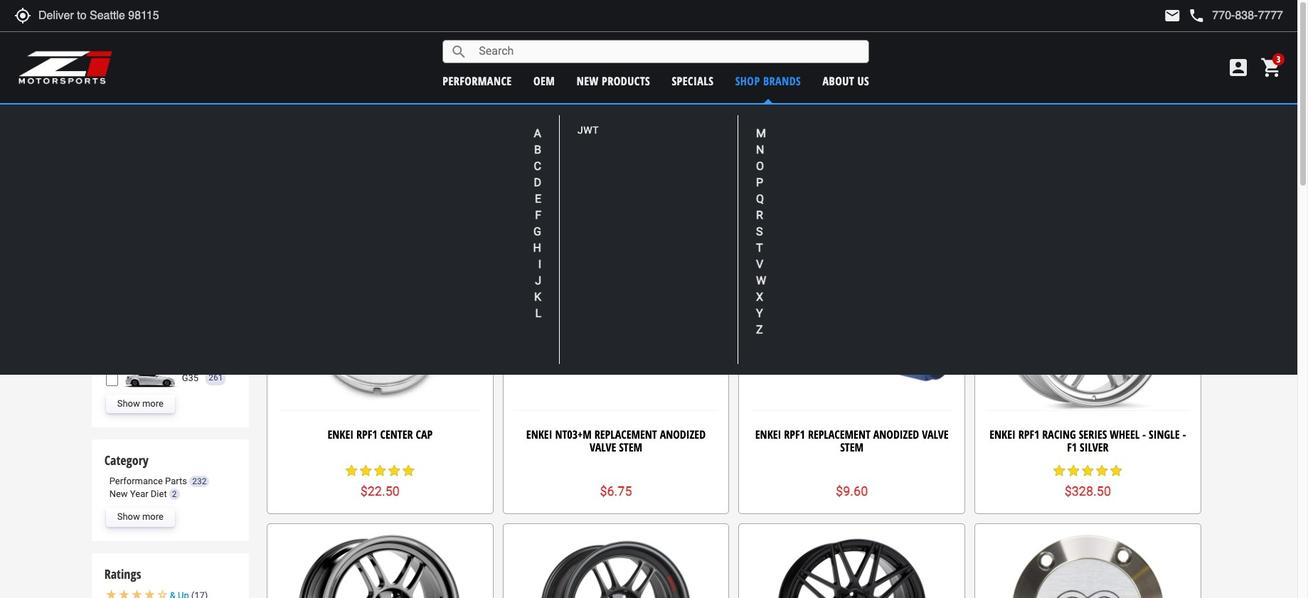 Task type: locate. For each thing, give the bounding box(es) containing it.
enkei inside enkei nt03+m replacement anodized valve stem
[[526, 427, 552, 442]]

category
[[104, 452, 149, 469]]

1 horizontal spatial stem
[[840, 439, 864, 455]]

anodized for enkei nt03+m replacement anodized valve stem
[[660, 427, 706, 442]]

account_box
[[1227, 56, 1250, 79]]

show more button
[[106, 395, 175, 413], [106, 508, 175, 527]]

star star star star star $22.50
[[345, 464, 416, 499]]

0 horizontal spatial valve
[[590, 439, 616, 455]]

1 horizontal spatial rpf1
[[784, 427, 805, 442]]

racing
[[1042, 427, 1076, 442]]

show down infiniti g35 coupe sedan v35 v36 skyline 2003 2004 2005 2006 2007 2008 3.5l vq35de revup rev up vq35hr z1 motorsports image
[[117, 398, 140, 409]]

replacement inside enkei nt03+m replacement anodized valve stem
[[595, 427, 657, 442]]

shop brands link
[[735, 73, 801, 89]]

rpf1 inside enkei rpf1 replacement anodized valve stem
[[784, 427, 805, 442]]

cap
[[416, 427, 433, 442]]

stem for rpf1
[[840, 439, 864, 455]]

stem inside enkei nt03+m replacement anodized valve stem
[[619, 439, 642, 455]]

specials link
[[672, 73, 714, 89]]

replacement
[[595, 427, 657, 442], [808, 427, 871, 442]]

anodized for enkei rpf1 replacement anodized valve stem
[[873, 427, 919, 442]]

1 more from the top
[[142, 398, 164, 409]]

replacement inside enkei rpf1 replacement anodized valve stem
[[808, 427, 871, 442]]

1 anodized from the left
[[660, 427, 706, 442]]

replacement for rpf1
[[808, 427, 871, 442]]

0 horizontal spatial anodized
[[660, 427, 706, 442]]

0 vertical spatial more
[[142, 398, 164, 409]]

b
[[534, 143, 541, 156]]

-
[[1142, 427, 1146, 442], [1183, 427, 1186, 442]]

1 vertical spatial show more
[[117, 512, 164, 522]]

0 horizontal spatial -
[[1142, 427, 1146, 442]]

1 vertical spatial show
[[117, 512, 140, 522]]

valve inside enkei rpf1 replacement anodized valve stem
[[922, 427, 949, 442]]

None checkbox
[[106, 374, 118, 386]]

enkei
[[328, 427, 354, 442], [526, 427, 552, 442], [755, 427, 781, 442], [990, 427, 1016, 442]]

single
[[1149, 427, 1180, 442]]

j
[[535, 274, 541, 287]]

replacement up $9.60 in the bottom of the page
[[808, 427, 871, 442]]

2 enkei from the left
[[526, 427, 552, 442]]

show more button down infiniti g35 coupe sedan v35 v36 skyline 2003 2004 2005 2006 2007 2008 3.5l vq35de revup rev up vq35hr z1 motorsports image
[[106, 395, 175, 413]]

3 enkei from the left
[[755, 427, 781, 442]]

series
[[1079, 427, 1107, 442]]

phone link
[[1188, 7, 1283, 24]]

i
[[538, 258, 541, 271]]

valve
[[922, 427, 949, 442], [590, 439, 616, 455]]

2 stem from the left
[[840, 439, 864, 455]]

performance link
[[443, 73, 512, 89]]

2 show more from the top
[[117, 512, 164, 522]]

anodized
[[660, 427, 706, 442], [873, 427, 919, 442]]

shopping_cart link
[[1257, 56, 1283, 79]]

a b c d e f g h i j k l
[[533, 127, 541, 320]]

show more down infiniti g35 coupe sedan v35 v36 skyline 2003 2004 2005 2006 2007 2008 3.5l vq35de revup rev up vq35hr z1 motorsports image
[[117, 398, 164, 409]]

brands
[[763, 73, 801, 89]]

2 anodized from the left
[[873, 427, 919, 442]]

2 replacement from the left
[[808, 427, 871, 442]]

3 star from the left
[[373, 464, 387, 478]]

$9.60
[[836, 484, 868, 499]]

1 stem from the left
[[619, 439, 642, 455]]

1 horizontal spatial anodized
[[873, 427, 919, 442]]

stem up $6.75
[[619, 439, 642, 455]]

more down infiniti g35 coupe sedan v35 v36 skyline 2003 2004 2005 2006 2007 2008 3.5l vq35de revup rev up vq35hr z1 motorsports image
[[142, 398, 164, 409]]

show more button down year
[[106, 508, 175, 527]]

ratings
[[104, 565, 141, 582]]

1 horizontal spatial -
[[1183, 427, 1186, 442]]

anodized inside enkei rpf1 replacement anodized valve stem
[[873, 427, 919, 442]]

wheel
[[1110, 427, 1140, 442]]

shop
[[735, 73, 760, 89]]

show down new
[[117, 512, 140, 522]]

about us
[[823, 73, 869, 89]]

more down diet
[[142, 512, 164, 522]]

valve inside enkei nt03+m replacement anodized valve stem
[[590, 439, 616, 455]]

oem
[[533, 73, 555, 89]]

show more down year
[[117, 512, 164, 522]]

1 vertical spatial more
[[142, 512, 164, 522]]

show more
[[117, 398, 164, 409], [117, 512, 164, 522]]

rpf1
[[356, 427, 377, 442], [784, 427, 805, 442], [1018, 427, 1040, 442]]

enkei rpf1 center cap
[[328, 427, 433, 442]]

1 replacement from the left
[[595, 427, 657, 442]]

0 vertical spatial show more button
[[106, 395, 175, 413]]

stem up $9.60 in the bottom of the page
[[840, 439, 864, 455]]

(change
[[708, 111, 740, 124]]

enkei inside enkei rpf1 replacement anodized valve stem
[[755, 427, 781, 442]]

1 show more from the top
[[117, 398, 164, 409]]

2 show more button from the top
[[106, 508, 175, 527]]

4 star from the left
[[387, 464, 401, 478]]

anodized inside enkei nt03+m replacement anodized valve stem
[[660, 427, 706, 442]]

2 horizontal spatial rpf1
[[1018, 427, 1040, 442]]

rpf1 inside enkei rpf1 racing series wheel - single - f1 silver
[[1018, 427, 1040, 442]]

star
[[345, 464, 359, 478], [359, 464, 373, 478], [373, 464, 387, 478], [387, 464, 401, 478], [401, 464, 416, 478], [1052, 464, 1067, 478], [1067, 464, 1081, 478], [1081, 464, 1095, 478], [1095, 464, 1109, 478], [1109, 464, 1123, 478]]

show more for second the show more button from the bottom of the page
[[117, 398, 164, 409]]

enkei for enkei rpf1 replacement anodized valve stem
[[755, 427, 781, 442]]

Search search field
[[468, 41, 869, 63]]

infiniti g35 coupe sedan v35 v36 skyline 2003 2004 2005 2006 2007 2008 3.5l vq35de revup rev up vq35hr z1 motorsports image
[[121, 369, 178, 388]]

replacement right nt03+m
[[595, 427, 657, 442]]

- right single on the right of page
[[1183, 427, 1186, 442]]

jwt
[[578, 125, 599, 136]]

about
[[823, 73, 854, 89]]

rpf1 for replacement
[[784, 427, 805, 442]]

0 vertical spatial show more
[[117, 398, 164, 409]]

- right wheel
[[1142, 427, 1146, 442]]

0 vertical spatial show
[[117, 398, 140, 409]]

c
[[534, 159, 541, 173]]

1 rpf1 from the left
[[356, 427, 377, 442]]

w
[[756, 274, 766, 287]]

performance
[[443, 73, 512, 89]]

0 horizontal spatial replacement
[[595, 427, 657, 442]]

1 horizontal spatial replacement
[[808, 427, 871, 442]]

specials
[[672, 73, 714, 89]]

0 horizontal spatial stem
[[619, 439, 642, 455]]

2 rpf1 from the left
[[784, 427, 805, 442]]

4 enkei from the left
[[990, 427, 1016, 442]]

261
[[209, 373, 223, 383]]

0 horizontal spatial rpf1
[[356, 427, 377, 442]]

currently shopping: r35 (change model)
[[574, 110, 772, 124]]

3 rpf1 from the left
[[1018, 427, 1040, 442]]

1 horizontal spatial valve
[[922, 427, 949, 442]]

more
[[142, 398, 164, 409], [142, 512, 164, 522]]

r35
[[681, 110, 702, 124]]

d
[[534, 176, 541, 189]]

2 show from the top
[[117, 512, 140, 522]]

(change model) link
[[708, 111, 772, 124]]

2 - from the left
[[1183, 427, 1186, 442]]

1 vertical spatial show more button
[[106, 508, 175, 527]]

jwt link
[[578, 125, 599, 136]]

stem inside enkei rpf1 replacement anodized valve stem
[[840, 439, 864, 455]]

8 star from the left
[[1081, 464, 1095, 478]]

enkei inside enkei rpf1 racing series wheel - single - f1 silver
[[990, 427, 1016, 442]]

rpf1 for center
[[356, 427, 377, 442]]

account_box link
[[1224, 56, 1253, 79]]

1 enkei from the left
[[328, 427, 354, 442]]

mail phone
[[1164, 7, 1205, 24]]

stem
[[619, 439, 642, 455], [840, 439, 864, 455]]



Task type: vqa. For each thing, say whether or not it's contained in the screenshot.
Core return FAQ's || The most common questions!
no



Task type: describe. For each thing, give the bounding box(es) containing it.
g
[[534, 225, 541, 238]]

enkei nt03+m replacement anodized valve stem
[[526, 427, 706, 455]]

shop brands
[[735, 73, 801, 89]]

currently
[[574, 110, 623, 124]]

oem link
[[533, 73, 555, 89]]

valve for enkei nt03+m replacement anodized valve stem
[[590, 439, 616, 455]]

mail link
[[1164, 7, 1181, 24]]

new products
[[577, 73, 650, 89]]

stem for nt03+m
[[619, 439, 642, 455]]

show more for second the show more button
[[117, 512, 164, 522]]

model)
[[743, 111, 772, 124]]

enkei rpf1 replacement anodized valve stem
[[755, 427, 949, 455]]

z
[[756, 323, 763, 336]]

n
[[756, 143, 764, 156]]

parts
[[165, 476, 187, 486]]

my_location
[[14, 7, 31, 24]]

new
[[577, 73, 599, 89]]

enkei rpf1 racing series wheel - single - f1 silver
[[990, 427, 1186, 455]]

2 more from the top
[[142, 512, 164, 522]]

f
[[535, 208, 541, 222]]

performance
[[109, 476, 163, 486]]

replacement for nt03+m
[[595, 427, 657, 442]]

y
[[756, 307, 763, 320]]

shopping_cart
[[1261, 56, 1283, 79]]

5 star from the left
[[401, 464, 416, 478]]

9 star from the left
[[1095, 464, 1109, 478]]

star star star star star $328.50
[[1052, 464, 1123, 499]]

center
[[380, 427, 413, 442]]

2
[[172, 490, 177, 499]]

a
[[534, 127, 541, 140]]

about us link
[[823, 73, 869, 89]]

$328.50
[[1065, 484, 1111, 499]]

silver
[[1080, 439, 1109, 455]]

diet
[[151, 489, 167, 499]]

e
[[535, 192, 541, 206]]

enkei for enkei rpf1 center cap
[[328, 427, 354, 442]]

$6.75
[[600, 484, 632, 499]]

10 star from the left
[[1109, 464, 1123, 478]]

z1 motorsports logo image
[[18, 50, 113, 85]]

t
[[756, 241, 763, 255]]

l
[[535, 307, 541, 320]]

h
[[533, 241, 541, 255]]

7 star from the left
[[1067, 464, 1081, 478]]

nissan juke 2011 2012 2013 2014 2015 2016 2017 vr38dett hr15de mr16ddt hr16de z1 motorsports image
[[121, 347, 178, 366]]

p
[[756, 176, 763, 189]]

f1
[[1067, 439, 1077, 455]]

1 show from the top
[[117, 398, 140, 409]]

6 star from the left
[[1052, 464, 1067, 478]]

s
[[756, 225, 763, 238]]

232
[[192, 476, 207, 486]]

us
[[858, 73, 869, 89]]

m
[[756, 127, 766, 140]]

enkei for enkei nt03+m replacement anodized valve stem
[[526, 427, 552, 442]]

1 - from the left
[[1142, 427, 1146, 442]]

o
[[756, 159, 764, 173]]

category performance parts 232 new year diet 2
[[104, 452, 207, 499]]

$22.50
[[360, 484, 400, 499]]

q
[[756, 192, 764, 206]]

year
[[130, 489, 148, 499]]

v
[[756, 258, 763, 271]]

2 star from the left
[[359, 464, 373, 478]]

phone
[[1188, 7, 1205, 24]]

mail
[[1164, 7, 1181, 24]]

x
[[756, 290, 763, 304]]

rpf1 for racing
[[1018, 427, 1040, 442]]

nt03+m
[[555, 427, 592, 442]]

1 show more button from the top
[[106, 395, 175, 413]]

shopping:
[[626, 110, 678, 124]]

m n o p q r s t v w x y z
[[756, 127, 766, 336]]

g35
[[182, 373, 199, 383]]

new products link
[[577, 73, 650, 89]]

k
[[534, 290, 541, 304]]

r
[[756, 208, 763, 222]]

1 star from the left
[[345, 464, 359, 478]]

search
[[450, 43, 468, 60]]

new
[[109, 489, 128, 499]]

valve for enkei rpf1 replacement anodized valve stem
[[922, 427, 949, 442]]

products
[[602, 73, 650, 89]]

enkei for enkei rpf1 racing series wheel - single - f1 silver
[[990, 427, 1016, 442]]



